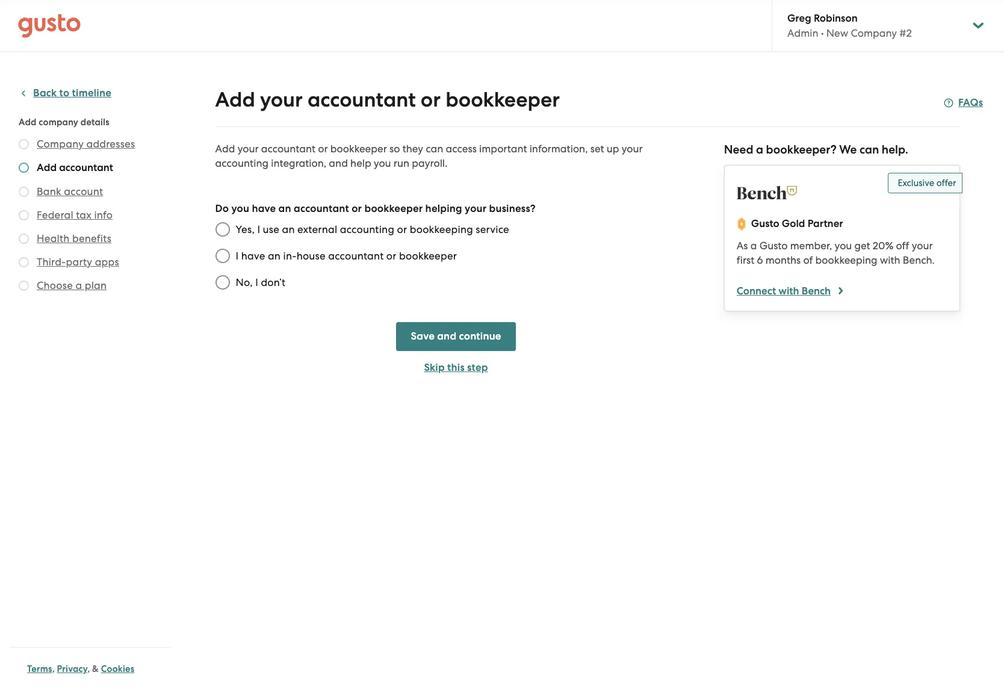 Task type: locate. For each thing, give the bounding box(es) containing it.
1 vertical spatial an
[[282, 223, 295, 236]]

1 horizontal spatial ,
[[87, 664, 90, 675]]

you right do
[[232, 202, 249, 215]]

and inside button
[[437, 330, 457, 343]]

i up no,
[[236, 250, 239, 262]]

or up yes, i use an external accounting or bookkeeping service
[[352, 202, 362, 215]]

check image left choose
[[19, 281, 29, 291]]

and right save
[[437, 330, 457, 343]]

add accountant
[[37, 161, 113, 174]]

have
[[252, 202, 276, 215], [241, 250, 265, 262]]

i have an in-house accountant or bookkeeper
[[236, 250, 457, 262]]

0 vertical spatial company
[[851, 27, 898, 39]]

back to timeline button
[[19, 86, 111, 101]]

add accountant list
[[19, 137, 167, 295]]

apps
[[95, 256, 119, 268]]

can
[[426, 143, 444, 155], [860, 143, 880, 157]]

accounting
[[215, 157, 269, 169], [340, 223, 395, 236]]

check image left add accountant
[[19, 163, 29, 173]]

0 horizontal spatial ,
[[52, 664, 55, 675]]

or
[[421, 87, 441, 112], [318, 143, 328, 155], [352, 202, 362, 215], [397, 223, 407, 236], [387, 250, 397, 262]]

bank account button
[[37, 184, 103, 199]]

bookkeeping down helping
[[410, 223, 473, 236]]

terms
[[27, 664, 52, 675]]

helping
[[426, 202, 463, 215]]

can up the 'payroll.'
[[426, 143, 444, 155]]

you
[[374, 157, 391, 169], [232, 202, 249, 215], [835, 240, 853, 252]]

an right use
[[282, 223, 295, 236]]

a for need
[[757, 143, 764, 157]]

1 vertical spatial company
[[37, 138, 84, 150]]

0 vertical spatial check image
[[19, 139, 29, 149]]

0 horizontal spatial can
[[426, 143, 444, 155]]

home image
[[18, 14, 81, 38]]

check image
[[19, 139, 29, 149], [19, 281, 29, 291]]

add for add your accountant or bookkeeper so they can access important information, set up your accounting integration, and help you run payroll.
[[215, 143, 235, 155]]

2 vertical spatial i
[[256, 276, 258, 289]]

1 vertical spatial check image
[[19, 281, 29, 291]]

can right we
[[860, 143, 880, 157]]

an for external
[[282, 223, 295, 236]]

accountant down company addresses button
[[59, 161, 113, 174]]

or up integration,
[[318, 143, 328, 155]]

1 vertical spatial you
[[232, 202, 249, 215]]

5 check image from the top
[[19, 257, 29, 267]]

0 vertical spatial and
[[329, 157, 348, 169]]

i left use
[[257, 223, 260, 236]]

1 horizontal spatial company
[[851, 27, 898, 39]]

integration,
[[271, 157, 327, 169]]

gusto gold partner
[[752, 217, 844, 230]]

they
[[403, 143, 424, 155]]

0 horizontal spatial company
[[37, 138, 84, 150]]

to
[[59, 87, 69, 99]]

an up use
[[279, 202, 291, 215]]

or up they
[[421, 87, 441, 112]]

bookkeeping down get
[[816, 254, 878, 266]]

accountant
[[308, 87, 416, 112], [261, 143, 316, 155], [59, 161, 113, 174], [294, 202, 349, 215], [328, 250, 384, 262]]

accountant inside list
[[59, 161, 113, 174]]

bench
[[802, 285, 831, 298]]

with
[[880, 254, 901, 266], [779, 285, 800, 298]]

faqs
[[959, 96, 984, 109]]

1 horizontal spatial you
[[374, 157, 391, 169]]

2 horizontal spatial you
[[835, 240, 853, 252]]

add for add accountant
[[37, 161, 57, 174]]

privacy link
[[57, 664, 87, 675]]

0 horizontal spatial accounting
[[215, 157, 269, 169]]

1 vertical spatial have
[[241, 250, 265, 262]]

company
[[851, 27, 898, 39], [37, 138, 84, 150]]

check image left health
[[19, 234, 29, 244]]

save
[[411, 330, 435, 343]]

accounting down do you have an accountant or bookkeeper helping your business?
[[340, 223, 395, 236]]

have up use
[[252, 202, 276, 215]]

accountant up integration,
[[261, 143, 316, 155]]

check image left third-
[[19, 257, 29, 267]]

bench.
[[903, 254, 935, 266]]

bookkeeper down helping
[[399, 250, 457, 262]]

0 vertical spatial you
[[374, 157, 391, 169]]

1 check image from the top
[[19, 163, 29, 173]]

do
[[215, 202, 229, 215]]

#2
[[900, 27, 912, 39]]

No, I don't radio
[[209, 269, 236, 296]]

, left privacy link
[[52, 664, 55, 675]]

gusto right gold badge icon
[[752, 217, 780, 230]]

a right the need
[[757, 143, 764, 157]]

with down 20%
[[880, 254, 901, 266]]

an
[[279, 202, 291, 215], [282, 223, 295, 236], [268, 250, 281, 262]]

a right as
[[751, 240, 757, 252]]

company left #2
[[851, 27, 898, 39]]

company inside button
[[37, 138, 84, 150]]

exclusive offer
[[898, 178, 957, 189]]

check image for federal
[[19, 210, 29, 220]]

bookkeeper up yes, i use an external accounting or bookkeeping service
[[365, 202, 423, 215]]

first
[[737, 254, 755, 266]]

company down company
[[37, 138, 84, 150]]

check image
[[19, 163, 29, 173], [19, 187, 29, 197], [19, 210, 29, 220], [19, 234, 29, 244], [19, 257, 29, 267]]

set
[[591, 143, 605, 155]]

add inside list
[[37, 161, 57, 174]]

0 vertical spatial have
[[252, 202, 276, 215]]

1 vertical spatial gusto
[[760, 240, 788, 252]]

2 check image from the top
[[19, 187, 29, 197]]

1 horizontal spatial can
[[860, 143, 880, 157]]

gusto up months
[[760, 240, 788, 252]]

an left in- at the left top of the page
[[268, 250, 281, 262]]

and
[[329, 157, 348, 169], [437, 330, 457, 343]]

check image left federal
[[19, 210, 29, 220]]

a left plan
[[76, 280, 82, 292]]

this
[[448, 361, 465, 374]]

3 check image from the top
[[19, 210, 29, 220]]

i right no,
[[256, 276, 258, 289]]

a for as
[[751, 240, 757, 252]]

as
[[737, 240, 748, 252]]

2 check image from the top
[[19, 281, 29, 291]]

1 horizontal spatial and
[[437, 330, 457, 343]]

6
[[757, 254, 763, 266]]

you inside "as a gusto member, you get 20% off your first 6 months of bookkeeping with bench."
[[835, 240, 853, 252]]

account
[[64, 186, 103, 198]]

add
[[215, 87, 255, 112], [19, 117, 36, 128], [215, 143, 235, 155], [37, 161, 57, 174]]

your inside "as a gusto member, you get 20% off your first 6 months of bookkeeping with bench."
[[912, 240, 933, 252]]

&
[[92, 664, 99, 675]]

i
[[257, 223, 260, 236], [236, 250, 239, 262], [256, 276, 258, 289]]

company addresses button
[[37, 137, 135, 151]]

0 horizontal spatial bookkeeping
[[410, 223, 473, 236]]

or down do you have an accountant or bookkeeper helping your business?
[[397, 223, 407, 236]]

you down so
[[374, 157, 391, 169]]

0 horizontal spatial with
[[779, 285, 800, 298]]

business?
[[489, 202, 536, 215]]

1 vertical spatial bookkeeping
[[816, 254, 878, 266]]

offer
[[937, 178, 957, 189]]

0 vertical spatial gusto
[[752, 217, 780, 230]]

accountant down yes, i use an external accounting or bookkeeping service
[[328, 250, 384, 262]]

bookkeeper up help
[[331, 143, 387, 155]]

third-party apps
[[37, 256, 119, 268]]

faqs button
[[945, 96, 984, 110]]

1 vertical spatial a
[[751, 240, 757, 252]]

house
[[297, 250, 326, 262]]

and left help
[[329, 157, 348, 169]]

a inside "as a gusto member, you get 20% off your first 6 months of bookkeeping with bench."
[[751, 240, 757, 252]]

we
[[840, 143, 857, 157]]

help.
[[882, 143, 909, 157]]

Yes, I use an external accounting or bookkeeping service radio
[[209, 216, 236, 243]]

as a gusto member, you get 20% off your first 6 months of bookkeeping with bench.
[[737, 240, 935, 266]]

check image down add company details
[[19, 139, 29, 149]]

,
[[52, 664, 55, 675], [87, 664, 90, 675]]

0 vertical spatial a
[[757, 143, 764, 157]]

gold
[[782, 217, 806, 230]]

0 vertical spatial i
[[257, 223, 260, 236]]

run
[[394, 157, 410, 169]]

skip this step button
[[397, 361, 516, 375]]

yes, i use an external accounting or bookkeeping service
[[236, 223, 510, 236]]

accountant up external
[[294, 202, 349, 215]]

, left &
[[87, 664, 90, 675]]

bank
[[37, 186, 61, 198]]

health benefits
[[37, 233, 112, 245]]

you left get
[[835, 240, 853, 252]]

0 vertical spatial bookkeeping
[[410, 223, 473, 236]]

1 vertical spatial with
[[779, 285, 800, 298]]

add for add company details
[[19, 117, 36, 128]]

timeline
[[72, 87, 111, 99]]

add inside add your accountant or bookkeeper so they can access important information, set up your accounting integration, and help you run payroll.
[[215, 143, 235, 155]]

back to timeline
[[33, 87, 111, 99]]

choose a plan button
[[37, 278, 107, 293]]

0 horizontal spatial and
[[329, 157, 348, 169]]

accounting up do
[[215, 157, 269, 169]]

0 vertical spatial accounting
[[215, 157, 269, 169]]

add company details
[[19, 117, 109, 128]]

bookkeeper inside add your accountant or bookkeeper so they can access important information, set up your accounting integration, and help you run payroll.
[[331, 143, 387, 155]]

1 horizontal spatial with
[[880, 254, 901, 266]]

with left bench
[[779, 285, 800, 298]]

have up no, i don't
[[241, 250, 265, 262]]

continue
[[459, 330, 502, 343]]

member,
[[791, 240, 833, 252]]

bookkeeping
[[410, 223, 473, 236], [816, 254, 878, 266]]

0 vertical spatial with
[[880, 254, 901, 266]]

greg
[[788, 12, 812, 25]]

1 can from the left
[[426, 143, 444, 155]]

check image left bank
[[19, 187, 29, 197]]

admin
[[788, 27, 819, 39]]

1 vertical spatial accounting
[[340, 223, 395, 236]]

1 horizontal spatial bookkeeping
[[816, 254, 878, 266]]

1 check image from the top
[[19, 139, 29, 149]]

with inside "as a gusto member, you get 20% off your first 6 months of bookkeeping with bench."
[[880, 254, 901, 266]]

1 vertical spatial and
[[437, 330, 457, 343]]

4 check image from the top
[[19, 234, 29, 244]]

2 vertical spatial you
[[835, 240, 853, 252]]

0 vertical spatial an
[[279, 202, 291, 215]]

a inside button
[[76, 280, 82, 292]]

2 vertical spatial a
[[76, 280, 82, 292]]



Task type: describe. For each thing, give the bounding box(es) containing it.
addresses
[[86, 138, 135, 150]]

party
[[66, 256, 92, 268]]

check image for health
[[19, 234, 29, 244]]

choose a plan
[[37, 280, 107, 292]]

important
[[480, 143, 527, 155]]

gusto inside "as a gusto member, you get 20% off your first 6 months of bookkeeping with bench."
[[760, 240, 788, 252]]

bank account
[[37, 186, 103, 198]]

privacy
[[57, 664, 87, 675]]

bookkeeping inside "as a gusto member, you get 20% off your first 6 months of bookkeeping with bench."
[[816, 254, 878, 266]]

and inside add your accountant or bookkeeper so they can access important information, set up your accounting integration, and help you run payroll.
[[329, 157, 348, 169]]

federal
[[37, 209, 73, 221]]

access
[[446, 143, 477, 155]]

connect
[[737, 285, 777, 298]]

company inside greg robinson admin • new company #2
[[851, 27, 898, 39]]

I have an in-house accountant or bookkeeper radio
[[209, 243, 236, 269]]

third-
[[37, 256, 66, 268]]

add your accountant or bookkeeper
[[215, 87, 560, 112]]

federal tax info
[[37, 209, 113, 221]]

company
[[39, 117, 78, 128]]

or down yes, i use an external accounting or bookkeeping service
[[387, 250, 397, 262]]

2 , from the left
[[87, 664, 90, 675]]

payroll.
[[412, 157, 448, 169]]

service
[[476, 223, 510, 236]]

new
[[827, 27, 849, 39]]

information,
[[530, 143, 588, 155]]

benefits
[[72, 233, 112, 245]]

skip this step
[[424, 361, 488, 374]]

cookies button
[[101, 662, 135, 676]]

of
[[804, 254, 813, 266]]

2 can from the left
[[860, 143, 880, 157]]

skip
[[424, 361, 445, 374]]

accounting inside add your accountant or bookkeeper so they can access important information, set up your accounting integration, and help you run payroll.
[[215, 157, 269, 169]]

so
[[390, 143, 400, 155]]

robinson
[[814, 12, 858, 25]]

help
[[351, 157, 372, 169]]

tax
[[76, 209, 92, 221]]

do you have an accountant or bookkeeper helping your business?
[[215, 202, 536, 215]]

i for no,
[[256, 276, 258, 289]]

get
[[855, 240, 871, 252]]

health benefits button
[[37, 231, 112, 246]]

no, i don't
[[236, 276, 286, 289]]

you inside add your accountant or bookkeeper so they can access important information, set up your accounting integration, and help you run payroll.
[[374, 157, 391, 169]]

step
[[468, 361, 488, 374]]

exclusive
[[898, 178, 935, 189]]

a for choose
[[76, 280, 82, 292]]

check image for third-
[[19, 257, 29, 267]]

•
[[821, 27, 824, 39]]

company addresses
[[37, 138, 135, 150]]

need
[[725, 143, 754, 157]]

back
[[33, 87, 57, 99]]

details
[[81, 117, 109, 128]]

bookkeeper?
[[767, 143, 837, 157]]

external
[[298, 223, 338, 236]]

need a bookkeeper? we can help.
[[725, 143, 909, 157]]

check image for choose
[[19, 281, 29, 291]]

terms link
[[27, 664, 52, 675]]

gold badge image
[[737, 217, 747, 231]]

months
[[766, 254, 801, 266]]

2 vertical spatial an
[[268, 250, 281, 262]]

bookkeeper up important
[[446, 87, 560, 112]]

accountant inside add your accountant or bookkeeper so they can access important information, set up your accounting integration, and help you run payroll.
[[261, 143, 316, 155]]

add your accountant or bookkeeper so they can access important information, set up your accounting integration, and help you run payroll.
[[215, 143, 643, 169]]

1 horizontal spatial accounting
[[340, 223, 395, 236]]

or inside add your accountant or bookkeeper so they can access important information, set up your accounting integration, and help you run payroll.
[[318, 143, 328, 155]]

health
[[37, 233, 70, 245]]

greg robinson admin • new company #2
[[788, 12, 912, 39]]

accountant up so
[[308, 87, 416, 112]]

plan
[[85, 280, 107, 292]]

use
[[263, 223, 280, 236]]

no,
[[236, 276, 253, 289]]

add for add your accountant or bookkeeper
[[215, 87, 255, 112]]

third-party apps button
[[37, 255, 119, 269]]

save and continue button
[[397, 322, 516, 351]]

20%
[[873, 240, 894, 252]]

0 horizontal spatial you
[[232, 202, 249, 215]]

off
[[897, 240, 910, 252]]

can inside add your accountant or bookkeeper so they can access important information, set up your accounting integration, and help you run payroll.
[[426, 143, 444, 155]]

federal tax info button
[[37, 208, 113, 222]]

connect with bench
[[737, 285, 831, 298]]

don't
[[261, 276, 286, 289]]

1 vertical spatial i
[[236, 250, 239, 262]]

check image for bank
[[19, 187, 29, 197]]

1 , from the left
[[52, 664, 55, 675]]

terms , privacy , & cookies
[[27, 664, 135, 675]]

i for yes,
[[257, 223, 260, 236]]

an for accountant
[[279, 202, 291, 215]]

up
[[607, 143, 620, 155]]

info
[[94, 209, 113, 221]]

save and continue
[[411, 330, 502, 343]]

check image for company
[[19, 139, 29, 149]]

yes,
[[236, 223, 255, 236]]

cookies
[[101, 664, 135, 675]]



Task type: vqa. For each thing, say whether or not it's contained in the screenshot.
needs.
no



